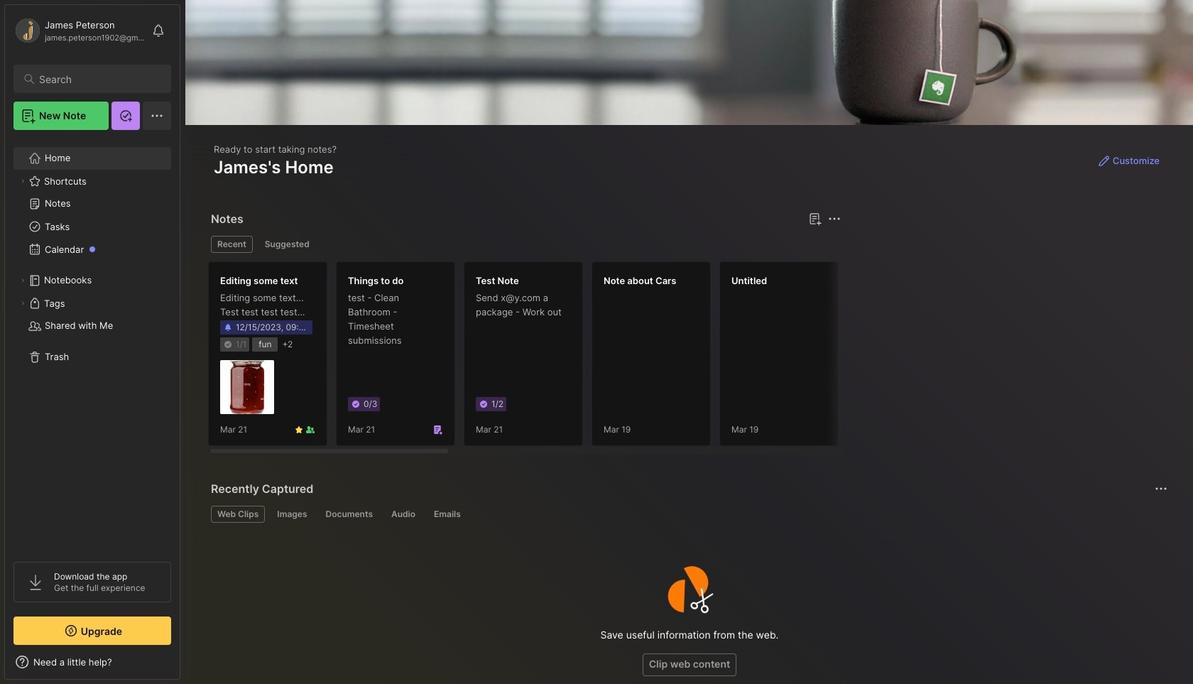 Task type: describe. For each thing, give the bounding box(es) containing it.
expand tags image
[[18, 299, 27, 308]]

Account field
[[13, 16, 145, 45]]

tree inside main element
[[5, 139, 180, 549]]

0 horizontal spatial more actions image
[[826, 210, 843, 227]]

1 horizontal spatial more actions image
[[1153, 480, 1170, 497]]

thumbnail image
[[220, 360, 274, 414]]

0 vertical spatial more actions field
[[825, 209, 845, 229]]

expand notebooks image
[[18, 276, 27, 285]]

1 vertical spatial more actions field
[[1152, 479, 1172, 499]]



Task type: locate. For each thing, give the bounding box(es) containing it.
more actions image
[[826, 210, 843, 227], [1153, 480, 1170, 497]]

Search text field
[[39, 72, 158, 86]]

row group
[[208, 261, 1194, 455]]

tab list
[[211, 236, 839, 253], [211, 506, 1166, 523]]

More actions field
[[825, 209, 845, 229], [1152, 479, 1172, 499]]

0 vertical spatial tab list
[[211, 236, 839, 253]]

2 tab list from the top
[[211, 506, 1166, 523]]

main element
[[0, 0, 185, 684]]

tab
[[211, 236, 253, 253], [258, 236, 316, 253], [211, 506, 265, 523], [271, 506, 314, 523], [319, 506, 379, 523], [385, 506, 422, 523], [428, 506, 467, 523]]

1 horizontal spatial more actions field
[[1152, 479, 1172, 499]]

1 vertical spatial more actions image
[[1153, 480, 1170, 497]]

WHAT'S NEW field
[[5, 651, 180, 674]]

none search field inside main element
[[39, 70, 158, 87]]

tree
[[5, 139, 180, 549]]

0 vertical spatial more actions image
[[826, 210, 843, 227]]

1 vertical spatial tab list
[[211, 506, 1166, 523]]

1 tab list from the top
[[211, 236, 839, 253]]

None search field
[[39, 70, 158, 87]]

0 horizontal spatial more actions field
[[825, 209, 845, 229]]

click to collapse image
[[179, 658, 190, 675]]



Task type: vqa. For each thing, say whether or not it's contained in the screenshot.
left More actions FIELD
yes



